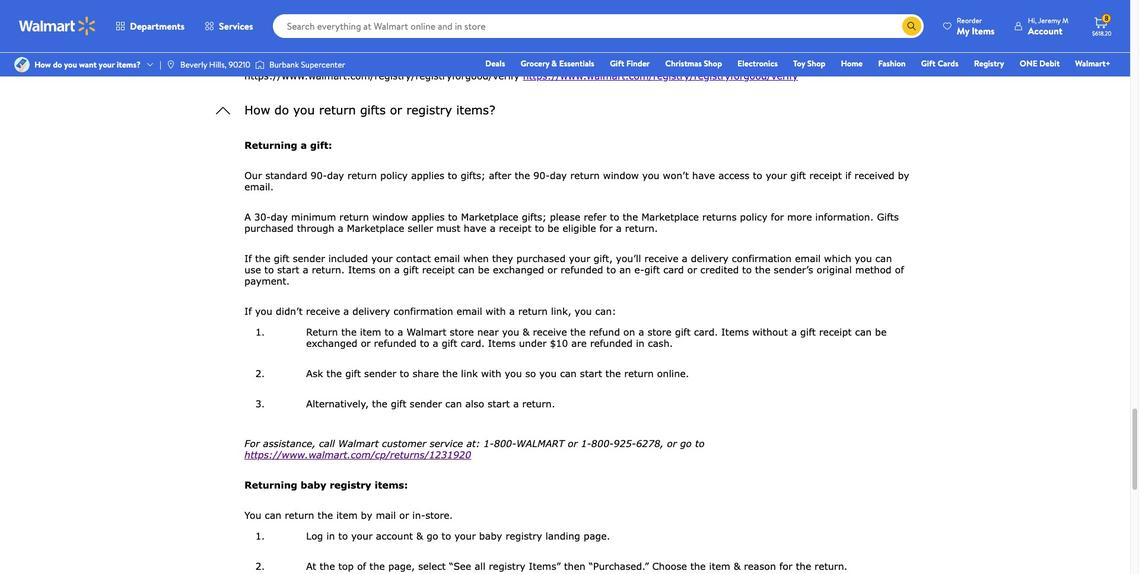 Task type: locate. For each thing, give the bounding box(es) containing it.
|
[[160, 59, 161, 71]]

reorder my items
[[957, 15, 995, 37]]

 image left how
[[14, 57, 30, 72]]

 image
[[14, 57, 30, 72], [255, 59, 265, 71], [166, 60, 176, 69]]

cards
[[938, 58, 959, 69]]

1 shop from the left
[[704, 58, 722, 69]]

1 gift from the left
[[610, 58, 624, 69]]

$618.20
[[1092, 29, 1112, 37]]

electronics
[[738, 58, 778, 69]]

my
[[957, 24, 970, 37]]

0 horizontal spatial shop
[[704, 58, 722, 69]]

search icon image
[[907, 21, 917, 31]]

registry
[[974, 58, 1004, 69]]

 image right 90210
[[255, 59, 265, 71]]

shop right christmas
[[704, 58, 722, 69]]

0 horizontal spatial gift
[[610, 58, 624, 69]]

grocery & essentials link
[[515, 57, 600, 70]]

do
[[53, 59, 62, 71]]

Search search field
[[273, 14, 924, 38]]

2 gift from the left
[[921, 58, 936, 69]]

gift cards link
[[916, 57, 964, 70]]

toy shop link
[[788, 57, 831, 70]]

walmart+
[[1075, 58, 1111, 69]]

 image for beverly
[[166, 60, 176, 69]]

christmas
[[665, 58, 702, 69]]

supercenter
[[301, 59, 345, 71]]

items?
[[117, 59, 141, 71]]

 image for burbank
[[255, 59, 265, 71]]

christmas shop link
[[660, 57, 728, 70]]

you
[[64, 59, 77, 71]]

 image right |
[[166, 60, 176, 69]]

debit
[[1040, 58, 1060, 69]]

grocery
[[521, 58, 550, 69]]

0 horizontal spatial  image
[[14, 57, 30, 72]]

gift finder link
[[605, 57, 655, 70]]

services button
[[195, 12, 263, 40]]

&
[[552, 58, 557, 69]]

1 horizontal spatial shop
[[807, 58, 826, 69]]

gift left finder
[[610, 58, 624, 69]]

shop for toy shop
[[807, 58, 826, 69]]

shop
[[704, 58, 722, 69], [807, 58, 826, 69]]

gift
[[610, 58, 624, 69], [921, 58, 936, 69]]

burbank supercenter
[[269, 59, 345, 71]]

shop right toy
[[807, 58, 826, 69]]

electronics link
[[732, 57, 783, 70]]

shop inside toy shop link
[[807, 58, 826, 69]]

1 horizontal spatial gift
[[921, 58, 936, 69]]

90210
[[229, 59, 250, 71]]

beverly
[[180, 59, 207, 71]]

2 horizontal spatial  image
[[255, 59, 265, 71]]

registry link
[[969, 57, 1010, 70]]

one debit link
[[1015, 57, 1065, 70]]

gift left cards
[[921, 58, 936, 69]]

shop inside christmas shop 'link'
[[704, 58, 722, 69]]

2 shop from the left
[[807, 58, 826, 69]]

home link
[[836, 57, 868, 70]]

m
[[1063, 15, 1069, 25]]

how
[[34, 59, 51, 71]]

your
[[99, 59, 115, 71]]

1 horizontal spatial  image
[[166, 60, 176, 69]]



Task type: describe. For each thing, give the bounding box(es) containing it.
fashion link
[[873, 57, 911, 70]]

deals
[[485, 58, 505, 69]]

toy
[[793, 58, 805, 69]]

christmas shop
[[665, 58, 722, 69]]

grocery & essentials
[[521, 58, 595, 69]]

8
[[1105, 13, 1109, 23]]

services
[[219, 20, 253, 33]]

reorder
[[957, 15, 982, 25]]

burbank
[[269, 59, 299, 71]]

beverly hills, 90210
[[180, 59, 250, 71]]

finder
[[626, 58, 650, 69]]

jeremy
[[1038, 15, 1061, 25]]

one
[[1020, 58, 1038, 69]]

items
[[972, 24, 995, 37]]

fashion
[[878, 58, 906, 69]]

gift finder
[[610, 58, 650, 69]]

deals link
[[480, 57, 511, 70]]

gift for gift finder
[[610, 58, 624, 69]]

walmart image
[[19, 17, 96, 36]]

essentials
[[559, 58, 595, 69]]

Walmart Site-Wide search field
[[273, 14, 924, 38]]

how do you want your items?
[[34, 59, 141, 71]]

hi, jeremy m account
[[1028, 15, 1069, 37]]

toy shop
[[793, 58, 826, 69]]

8 $618.20
[[1092, 13, 1112, 37]]

gift for gift cards
[[921, 58, 936, 69]]

departments button
[[106, 12, 195, 40]]

one debit
[[1020, 58, 1060, 69]]

 image for how
[[14, 57, 30, 72]]

hills,
[[209, 59, 227, 71]]

home
[[841, 58, 863, 69]]

walmart+ link
[[1070, 57, 1116, 70]]

hi,
[[1028, 15, 1037, 25]]

departments
[[130, 20, 185, 33]]

gift cards
[[921, 58, 959, 69]]

account
[[1028, 24, 1063, 37]]

want
[[79, 59, 97, 71]]

shop for christmas shop
[[704, 58, 722, 69]]



Task type: vqa. For each thing, say whether or not it's contained in the screenshot.
"Austin,"
no



